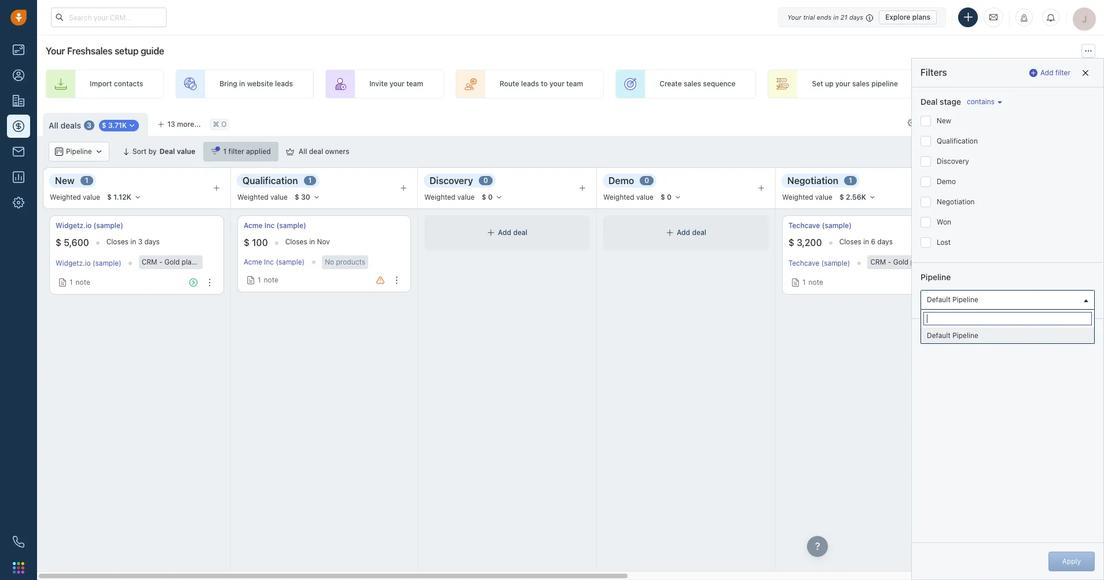 Task type: locate. For each thing, give the bounding box(es) containing it.
container_wx8msf4aqz5i3rn1 image right 3.71k
[[128, 122, 136, 130]]

widgetz.io (sample) up 5,600
[[56, 221, 123, 230]]

your
[[788, 13, 802, 21], [46, 46, 65, 56]]

4 weighted from the left
[[604, 193, 635, 202]]

1 - from the left
[[159, 258, 163, 267]]

1 vertical spatial techcave
[[789, 259, 820, 268]]

default inside dropdown button
[[928, 295, 951, 304]]

closes
[[106, 238, 129, 246], [285, 238, 308, 246], [840, 238, 862, 246]]

$ 100
[[244, 238, 268, 248]]

2 horizontal spatial days
[[878, 238, 893, 246]]

leads right website
[[275, 80, 293, 88]]

contains button
[[965, 97, 1003, 107]]

1 down o
[[223, 147, 227, 156]]

all deal owners button
[[279, 142, 357, 162]]

closes left 6
[[840, 238, 862, 246]]

default inside option
[[928, 331, 951, 340]]

1 plan from the left
[[182, 258, 196, 267]]

2 techcave (sample) from the top
[[789, 259, 851, 268]]

$ 3.71k button
[[95, 119, 143, 132]]

2 team from the left
[[567, 80, 584, 88]]

default pipeline
[[928, 295, 979, 304], [928, 331, 979, 340]]

0 horizontal spatial crm - gold plan monthly (sample)
[[142, 258, 255, 267]]

5 weighted value from the left
[[783, 193, 833, 202]]

inc up 100
[[265, 221, 275, 230]]

1 up $ 2.56k
[[849, 176, 853, 185]]

1 crm - gold plan monthly (sample) from the left
[[142, 258, 255, 267]]

techcave up $ 3,200 at right top
[[789, 221, 821, 230]]

1 horizontal spatial filter
[[1056, 68, 1071, 77]]

1 note down 100
[[258, 276, 279, 284]]

deal
[[921, 97, 938, 107], [160, 147, 175, 156]]

bring
[[220, 80, 237, 88]]

1 note for $ 100
[[258, 276, 279, 284]]

$ for $ 2.56k button
[[840, 193, 845, 202]]

invite your team link
[[326, 70, 444, 99]]

acme down $ 100
[[244, 258, 262, 267]]

in down $ 1.12k button
[[130, 238, 136, 246]]

⌘ o
[[213, 120, 227, 129]]

qualification up 'quotas'
[[938, 137, 979, 145]]

in right bring at the left top of page
[[239, 80, 245, 88]]

team right the to
[[567, 80, 584, 88]]

closes for $ 3,200
[[840, 238, 862, 246]]

closes left 'nov'
[[285, 238, 308, 246]]

2 acme inc (sample) link from the top
[[244, 258, 305, 267]]

1 $ 0 from the left
[[482, 193, 493, 202]]

all inside button
[[299, 147, 307, 156]]

container_wx8msf4aqz5i3rn1 image
[[909, 119, 917, 127], [128, 122, 136, 130], [55, 148, 63, 156], [95, 148, 103, 156], [211, 148, 219, 156], [286, 148, 294, 156], [247, 276, 255, 284], [792, 279, 800, 287]]

0 vertical spatial default
[[928, 295, 951, 304]]

1 horizontal spatial $ 0 button
[[656, 191, 687, 204]]

$ 30
[[295, 193, 310, 202]]

$ 5,600
[[56, 238, 89, 248]]

1 down $ 3,200 at right top
[[803, 278, 806, 287]]

1 horizontal spatial leads
[[521, 80, 539, 88]]

1 team from the left
[[407, 80, 424, 88]]

techcave (sample) down 3,200
[[789, 259, 851, 268]]

your left trial
[[788, 13, 802, 21]]

new
[[938, 116, 952, 125], [55, 175, 75, 186]]

2 monthly from the left
[[927, 258, 953, 267]]

2 horizontal spatial closes
[[840, 238, 862, 246]]

1 horizontal spatial your
[[550, 80, 565, 88]]

1 default from the top
[[928, 295, 951, 304]]

1 monthly from the left
[[198, 258, 224, 267]]

3 right deals
[[87, 121, 91, 130]]

applied
[[246, 147, 271, 156]]

1 horizontal spatial -
[[889, 258, 892, 267]]

2 default pipeline from the top
[[928, 331, 979, 340]]

(sample) down closes in 3 days
[[93, 259, 121, 268]]

add deal for discovery
[[498, 229, 528, 237]]

acme inc (sample)
[[244, 221, 306, 230], [244, 258, 305, 267]]

1 filter applied
[[223, 147, 271, 156]]

techcave (sample) link down 3,200
[[789, 259, 851, 268]]

crm - gold plan monthly (sample) for $ 5,600
[[142, 258, 255, 267]]

all left deals
[[49, 120, 58, 130]]

0 horizontal spatial team
[[407, 80, 424, 88]]

gold for $ 5,600
[[165, 258, 180, 267]]

1 widgetz.io (sample) from the top
[[56, 221, 123, 230]]

1 horizontal spatial sales
[[853, 80, 870, 88]]

all left owners
[[299, 147, 307, 156]]

1 horizontal spatial new
[[938, 116, 952, 125]]

pipeline down lost
[[921, 272, 952, 282]]

$ for $ 1.12k button
[[107, 193, 112, 202]]

filter
[[1056, 68, 1071, 77], [229, 147, 244, 156]]

1 note for $ 5,600
[[70, 278, 90, 287]]

closes in 3 days
[[106, 238, 160, 246]]

1 horizontal spatial note
[[264, 276, 279, 284]]

1 vertical spatial acme inc (sample) link
[[244, 258, 305, 267]]

1 vertical spatial all
[[299, 147, 307, 156]]

add deal
[[975, 80, 1005, 88], [498, 229, 528, 237], [677, 229, 707, 237]]

0 vertical spatial widgetz.io (sample)
[[56, 221, 123, 230]]

quotas and forecasting
[[950, 147, 1030, 156]]

days right 21
[[850, 13, 864, 21]]

1 vertical spatial qualification
[[243, 175, 298, 186]]

0 horizontal spatial note
[[76, 278, 90, 287]]

and
[[976, 147, 988, 156]]

your right up
[[836, 80, 851, 88]]

2 crm from the left
[[871, 258, 887, 267]]

3 weighted from the left
[[425, 193, 456, 202]]

closes in 6 days
[[840, 238, 893, 246]]

3 down $ 1.12k button
[[138, 238, 143, 246]]

sales left the "pipeline"
[[853, 80, 870, 88]]

set up your sales pipeline
[[813, 80, 899, 88]]

weighted value for qualification
[[238, 193, 288, 202]]

2 techcave (sample) link from the top
[[789, 259, 851, 268]]

widgetz.io up $ 5,600
[[56, 221, 92, 230]]

2 weighted value from the left
[[238, 193, 288, 202]]

weighted value
[[50, 193, 100, 202], [238, 193, 288, 202], [425, 193, 475, 202], [604, 193, 654, 202], [783, 193, 833, 202]]

note down 100
[[264, 276, 279, 284]]

acme up $ 100
[[244, 221, 263, 230]]

0 horizontal spatial plan
[[182, 258, 196, 267]]

1 vertical spatial widgetz.io
[[56, 259, 91, 268]]

Search your CRM... text field
[[51, 8, 167, 27]]

0 horizontal spatial your
[[46, 46, 65, 56]]

qualification
[[938, 137, 979, 145], [243, 175, 298, 186]]

explore plans
[[886, 12, 931, 21]]

container_wx8msf4aqz5i3rn1 image for discovery
[[487, 229, 495, 237]]

container_wx8msf4aqz5i3rn1 image right applied
[[286, 148, 294, 156]]

1 horizontal spatial your
[[788, 13, 802, 21]]

30
[[301, 193, 310, 202]]

techcave (sample) up 3,200
[[789, 221, 852, 230]]

value for qualification
[[271, 193, 288, 202]]

1 horizontal spatial negotiation
[[938, 198, 975, 206]]

techcave (sample) link up 3,200
[[789, 221, 852, 231]]

widgetz.io (sample) link down 5,600
[[56, 259, 121, 268]]

crm down closes in 3 days
[[142, 258, 157, 267]]

0 vertical spatial acme inc (sample)
[[244, 221, 306, 230]]

1 note down 3,200
[[803, 278, 824, 287]]

default pipeline inside dropdown button
[[928, 295, 979, 304]]

days for $ 3,200
[[878, 238, 893, 246]]

1 horizontal spatial $ 0
[[661, 193, 672, 202]]

$ inside dropdown button
[[102, 121, 106, 130]]

2 closes from the left
[[285, 238, 308, 246]]

1 horizontal spatial all
[[299, 147, 307, 156]]

1 vertical spatial inc
[[264, 258, 274, 267]]

1 leads from the left
[[275, 80, 293, 88]]

widgetz.io (sample) down 5,600
[[56, 259, 121, 268]]

0 horizontal spatial filter
[[229, 147, 244, 156]]

acme inc (sample) up 100
[[244, 221, 306, 230]]

note down 3,200
[[809, 278, 824, 287]]

$ 3,200
[[789, 238, 823, 248]]

0 horizontal spatial 1 note
[[70, 278, 90, 287]]

- down closes in 6 days
[[889, 258, 892, 267]]

1 horizontal spatial qualification
[[938, 137, 979, 145]]

1 horizontal spatial plan
[[911, 258, 925, 267]]

pipeline up the default pipeline option at the bottom right of the page
[[953, 295, 979, 304]]

nov
[[317, 238, 330, 246]]

1 vertical spatial deal
[[160, 147, 175, 156]]

1 note down 5,600
[[70, 278, 90, 287]]

filters
[[921, 67, 948, 78]]

0 horizontal spatial add deal
[[498, 229, 528, 237]]

1 default pipeline from the top
[[928, 295, 979, 304]]

discovery
[[938, 157, 970, 166], [430, 175, 473, 186]]

in
[[834, 13, 839, 21], [239, 80, 245, 88], [130, 238, 136, 246], [309, 238, 315, 246], [864, 238, 870, 246]]

new down deal stage
[[938, 116, 952, 125]]

1 sales from the left
[[684, 80, 702, 88]]

1 vertical spatial techcave (sample)
[[789, 259, 851, 268]]

weighted for negotiation
[[783, 193, 814, 202]]

add
[[1041, 68, 1054, 77], [975, 80, 988, 88], [498, 229, 512, 237], [677, 229, 691, 237]]

widgetz.io (sample)
[[56, 221, 123, 230], [56, 259, 121, 268]]

freshworks switcher image
[[13, 563, 24, 574]]

new down pipeline 'dropdown button'
[[55, 175, 75, 186]]

0 horizontal spatial leads
[[275, 80, 293, 88]]

1 vertical spatial acme
[[244, 258, 262, 267]]

0 horizontal spatial -
[[159, 258, 163, 267]]

sequence
[[704, 80, 736, 88]]

value
[[177, 147, 196, 156], [83, 193, 100, 202], [271, 193, 288, 202], [458, 193, 475, 202], [637, 193, 654, 202], [816, 193, 833, 202]]

1 crm from the left
[[142, 258, 157, 267]]

(sample) up 'closes in nov'
[[277, 221, 306, 230]]

weighted
[[50, 193, 81, 202], [238, 193, 269, 202], [425, 193, 456, 202], [604, 193, 635, 202], [783, 193, 814, 202]]

Search field
[[1042, 142, 1100, 162]]

demo
[[609, 175, 635, 186], [938, 177, 957, 186]]

days down $ 1.12k button
[[145, 238, 160, 246]]

0 horizontal spatial days
[[145, 238, 160, 246]]

0 vertical spatial negotiation
[[788, 175, 839, 186]]

$ for $ 3.71k button
[[102, 121, 106, 130]]

0 horizontal spatial all
[[49, 120, 58, 130]]

0 vertical spatial filter
[[1056, 68, 1071, 77]]

$ 0 for demo
[[661, 193, 672, 202]]

1 vertical spatial your
[[46, 46, 65, 56]]

3 inside all deals 3
[[87, 121, 91, 130]]

1 gold from the left
[[165, 258, 180, 267]]

in left 'nov'
[[309, 238, 315, 246]]

1 acme inc (sample) link from the top
[[244, 221, 306, 231]]

note down 5,600
[[76, 278, 90, 287]]

pipeline
[[872, 80, 899, 88]]

0 horizontal spatial qualification
[[243, 175, 298, 186]]

note for $ 5,600
[[76, 278, 90, 287]]

ends
[[817, 13, 832, 21]]

0 vertical spatial widgetz.io
[[56, 221, 92, 230]]

None search field
[[924, 312, 1093, 326]]

2 $ 0 from the left
[[661, 193, 672, 202]]

days
[[850, 13, 864, 21], [145, 238, 160, 246], [878, 238, 893, 246]]

- for $ 3,200
[[889, 258, 892, 267]]

2 plan from the left
[[911, 258, 925, 267]]

negotiation up $ 2.56k button
[[788, 175, 839, 186]]

2 $ 0 button from the left
[[656, 191, 687, 204]]

$ 0
[[482, 193, 493, 202], [661, 193, 672, 202]]

2 your from the left
[[550, 80, 565, 88]]

$ for discovery's the $ 0 button
[[482, 193, 487, 202]]

filter for 1
[[229, 147, 244, 156]]

1 inside 1 filter applied button
[[223, 147, 227, 156]]

3 closes from the left
[[840, 238, 862, 246]]

inc
[[265, 221, 275, 230], [264, 258, 274, 267]]

0 horizontal spatial new
[[55, 175, 75, 186]]

container_wx8msf4aqz5i3rn1 image left settings
[[909, 119, 917, 127]]

1 horizontal spatial gold
[[894, 258, 909, 267]]

send email image
[[990, 12, 998, 22]]

3 your from the left
[[836, 80, 851, 88]]

2 default from the top
[[928, 331, 951, 340]]

closes right 5,600
[[106, 238, 129, 246]]

pipeline down deals
[[66, 147, 92, 156]]

closes in nov
[[285, 238, 330, 246]]

1 horizontal spatial monthly
[[927, 258, 953, 267]]

value for negotiation
[[816, 193, 833, 202]]

1 horizontal spatial 1 note
[[258, 276, 279, 284]]

0 horizontal spatial your
[[390, 80, 405, 88]]

widgetz.io (sample) link up 5,600
[[56, 221, 123, 231]]

1 vertical spatial techcave (sample) link
[[789, 259, 851, 268]]

crm down 6
[[871, 258, 887, 267]]

leads left the to
[[521, 80, 539, 88]]

1 horizontal spatial team
[[567, 80, 584, 88]]

bring in website leads link
[[176, 70, 314, 99]]

1 horizontal spatial crm
[[871, 258, 887, 267]]

$ 0 button for discovery
[[477, 191, 508, 204]]

default pipeline option
[[922, 328, 1095, 344]]

0 vertical spatial techcave
[[789, 221, 821, 230]]

pipeline inside dropdown button
[[953, 295, 979, 304]]

value for new
[[83, 193, 100, 202]]

0 vertical spatial acme
[[244, 221, 263, 230]]

2 acme from the top
[[244, 258, 262, 267]]

weighted value for demo
[[604, 193, 654, 202]]

container_wx8msf4aqz5i3rn1 image down $ 3,200 at right top
[[792, 279, 800, 287]]

3
[[87, 121, 91, 130], [138, 238, 143, 246]]

weighted for new
[[50, 193, 81, 202]]

techcave (sample) link
[[789, 221, 852, 231], [789, 259, 851, 268]]

4 weighted value from the left
[[604, 193, 654, 202]]

2 crm - gold plan monthly (sample) from the left
[[871, 258, 984, 267]]

0 horizontal spatial monthly
[[198, 258, 224, 267]]

2 weighted from the left
[[238, 193, 269, 202]]

1 weighted from the left
[[50, 193, 81, 202]]

all for deal
[[299, 147, 307, 156]]

1 horizontal spatial crm - gold plan monthly (sample)
[[871, 258, 984, 267]]

default pipeline inside option
[[928, 331, 979, 340]]

0 vertical spatial widgetz.io (sample) link
[[56, 221, 123, 231]]

your
[[390, 80, 405, 88], [550, 80, 565, 88], [836, 80, 851, 88]]

negotiation up won
[[938, 198, 975, 206]]

$
[[102, 121, 106, 130], [107, 193, 112, 202], [295, 193, 299, 202], [482, 193, 487, 202], [661, 193, 666, 202], [840, 193, 845, 202], [56, 238, 61, 248], [244, 238, 250, 248], [789, 238, 795, 248]]

5,600
[[64, 238, 89, 248]]

deal right by at the top left of the page
[[160, 147, 175, 156]]

your left freshsales
[[46, 46, 65, 56]]

- down closes in 3 days
[[159, 258, 163, 267]]

2 - from the left
[[889, 258, 892, 267]]

days right 6
[[878, 238, 893, 246]]

container_wx8msf4aqz5i3rn1 image inside $ 3.71k button
[[128, 122, 136, 130]]

0 vertical spatial acme inc (sample) link
[[244, 221, 306, 231]]

techcave down $ 3,200 at right top
[[789, 259, 820, 268]]

1 weighted value from the left
[[50, 193, 100, 202]]

$ for the $ 0 button associated with demo
[[661, 193, 666, 202]]

inc down 100
[[264, 258, 274, 267]]

0 horizontal spatial discovery
[[430, 175, 473, 186]]

1 vertical spatial negotiation
[[938, 198, 975, 206]]

sales right create
[[684, 80, 702, 88]]

phone element
[[7, 531, 30, 554]]

2 horizontal spatial container_wx8msf4aqz5i3rn1 image
[[666, 229, 675, 237]]

1 vertical spatial filter
[[229, 147, 244, 156]]

1 vertical spatial 3
[[138, 238, 143, 246]]

0 horizontal spatial $ 0 button
[[477, 191, 508, 204]]

1 horizontal spatial closes
[[285, 238, 308, 246]]

your right the to
[[550, 80, 565, 88]]

team right invite
[[407, 80, 424, 88]]

qualification down applied
[[243, 175, 298, 186]]

0 vertical spatial techcave (sample)
[[789, 221, 852, 230]]

3 weighted value from the left
[[425, 193, 475, 202]]

acme inc (sample) link down 100
[[244, 258, 305, 267]]

3,200
[[797, 238, 823, 248]]

pipeline inside option
[[953, 331, 979, 340]]

3.71k
[[108, 121, 127, 130]]

0 horizontal spatial sales
[[684, 80, 702, 88]]

0 vertical spatial your
[[788, 13, 802, 21]]

setup
[[115, 46, 139, 56]]

acme inc (sample) down 100
[[244, 258, 305, 267]]

invite your team
[[370, 80, 424, 88]]

$ 2.56k
[[840, 193, 867, 202]]

1 closes from the left
[[106, 238, 129, 246]]

widgetz.io
[[56, 221, 92, 230], [56, 259, 91, 268]]

filter inside button
[[229, 147, 244, 156]]

1 vertical spatial discovery
[[430, 175, 473, 186]]

route
[[500, 80, 520, 88]]

1 horizontal spatial 3
[[138, 238, 143, 246]]

acme inc (sample) link up 100
[[244, 221, 306, 231]]

contacts
[[114, 80, 143, 88]]

1 vertical spatial widgetz.io (sample)
[[56, 259, 121, 268]]

0 horizontal spatial gold
[[165, 258, 180, 267]]

0 horizontal spatial $ 0
[[482, 193, 493, 202]]

2 gold from the left
[[894, 258, 909, 267]]

0 horizontal spatial 3
[[87, 121, 91, 130]]

0 vertical spatial all
[[49, 120, 58, 130]]

deal up settings
[[921, 97, 938, 107]]

5 weighted from the left
[[783, 193, 814, 202]]

0 vertical spatial default pipeline
[[928, 295, 979, 304]]

1 vertical spatial default pipeline
[[928, 331, 979, 340]]

0 horizontal spatial crm
[[142, 258, 157, 267]]

0 vertical spatial deal
[[921, 97, 938, 107]]

deal inside button
[[309, 147, 323, 156]]

2 widgetz.io (sample) link from the top
[[56, 259, 121, 268]]

container_wx8msf4aqz5i3rn1 image inside 1 filter applied button
[[211, 148, 219, 156]]

in left 6
[[864, 238, 870, 246]]

1 $ 0 button from the left
[[477, 191, 508, 204]]

widgetz.io down $ 5,600
[[56, 259, 91, 268]]

value for demo
[[637, 193, 654, 202]]

2 horizontal spatial your
[[836, 80, 851, 88]]

$ 0 button for demo
[[656, 191, 687, 204]]

0 vertical spatial techcave (sample) link
[[789, 221, 852, 231]]

container_wx8msf4aqz5i3rn1 image
[[487, 229, 495, 237], [666, 229, 675, 237], [59, 279, 67, 287]]

no products
[[325, 258, 366, 267]]

1 vertical spatial new
[[55, 175, 75, 186]]

0 vertical spatial inc
[[265, 221, 275, 230]]

$ for $ 30 button
[[295, 193, 299, 202]]

your for your trial ends in 21 days
[[788, 13, 802, 21]]

all
[[49, 120, 58, 130], [299, 147, 307, 156]]

container_wx8msf4aqz5i3rn1 image down "⌘"
[[211, 148, 219, 156]]

1 vertical spatial default
[[928, 331, 951, 340]]

2 inc from the top
[[264, 258, 274, 267]]

0 vertical spatial discovery
[[938, 157, 970, 166]]

create
[[660, 80, 682, 88]]

crm - gold plan monthly (sample)
[[142, 258, 255, 267], [871, 258, 984, 267]]

1 horizontal spatial add deal
[[677, 229, 707, 237]]

your right invite
[[390, 80, 405, 88]]

$ 0 for discovery
[[482, 193, 493, 202]]

1 horizontal spatial discovery
[[938, 157, 970, 166]]

pipeline down the 'default pipeline' dropdown button
[[953, 331, 979, 340]]

crm - gold plan monthly (sample) for $ 3,200
[[871, 258, 984, 267]]

contains
[[968, 98, 996, 106]]

1 vertical spatial widgetz.io (sample) link
[[56, 259, 121, 268]]

0 vertical spatial 3
[[87, 121, 91, 130]]

plan for 5,600
[[182, 258, 196, 267]]



Task type: describe. For each thing, give the bounding box(es) containing it.
(sample) down $ 100
[[226, 258, 255, 267]]

(sample) up closes in 3 days
[[94, 221, 123, 230]]

21
[[841, 13, 848, 21]]

$ 30 button
[[290, 191, 325, 204]]

import contacts link
[[46, 70, 164, 99]]

by
[[149, 147, 157, 156]]

add filter link
[[1030, 63, 1071, 82]]

0 horizontal spatial deal
[[160, 147, 175, 156]]

freshsales
[[67, 46, 113, 56]]

in left 21
[[834, 13, 839, 21]]

o
[[221, 120, 227, 129]]

plan for 3,200
[[911, 258, 925, 267]]

$ 3.71k button
[[99, 120, 139, 132]]

note for $ 100
[[264, 276, 279, 284]]

(sample) down 3,200
[[822, 259, 851, 268]]

up
[[826, 80, 834, 88]]

create sales sequence
[[660, 80, 736, 88]]

route leads to your team
[[500, 80, 584, 88]]

$ 1.12k
[[107, 193, 131, 202]]

phone image
[[13, 537, 24, 548]]

explore
[[886, 12, 911, 21]]

13 more...
[[167, 120, 201, 129]]

sort
[[132, 147, 147, 156]]

monthly for 3,200
[[927, 258, 953, 267]]

import
[[90, 80, 112, 88]]

0 horizontal spatial negotiation
[[788, 175, 839, 186]]

container_wx8msf4aqz5i3rn1 image inside settings "popup button"
[[909, 119, 917, 127]]

explore plans link
[[880, 10, 938, 24]]

container_wx8msf4aqz5i3rn1 image inside all deal owners button
[[286, 148, 294, 156]]

your for your freshsales setup guide
[[46, 46, 65, 56]]

0 horizontal spatial container_wx8msf4aqz5i3rn1 image
[[59, 279, 67, 287]]

2 widgetz.io from the top
[[56, 259, 91, 268]]

all deal owners
[[299, 147, 350, 156]]

container_wx8msf4aqz5i3rn1 image down $ 100
[[247, 276, 255, 284]]

1 inc from the top
[[265, 221, 275, 230]]

$ 3.71k
[[102, 121, 127, 130]]

default for default pipeline list box
[[928, 331, 951, 340]]

forecasting
[[990, 147, 1030, 156]]

13
[[167, 120, 175, 129]]

sort by deal value
[[132, 147, 196, 156]]

0 horizontal spatial demo
[[609, 175, 635, 186]]

add inside add deal link
[[975, 80, 988, 88]]

container_wx8msf4aqz5i3rn1 image down all deals link
[[55, 148, 63, 156]]

guide
[[141, 46, 164, 56]]

crm for $ 5,600
[[142, 258, 157, 267]]

2 widgetz.io (sample) from the top
[[56, 259, 121, 268]]

add deal link
[[931, 70, 1025, 99]]

add deal for demo
[[677, 229, 707, 237]]

1 techcave (sample) link from the top
[[789, 221, 852, 231]]

monthly for 5,600
[[198, 258, 224, 267]]

owners
[[325, 147, 350, 156]]

1 down pipeline 'dropdown button'
[[85, 176, 88, 185]]

default pipeline for the 'default pipeline' dropdown button
[[928, 295, 979, 304]]

1 techcave (sample) from the top
[[789, 221, 852, 230]]

weighted value for discovery
[[425, 193, 475, 202]]

products
[[336, 258, 366, 267]]

1 widgetz.io from the top
[[56, 221, 92, 230]]

create sales sequence link
[[616, 70, 757, 99]]

more...
[[177, 120, 201, 129]]

in for $ 100
[[309, 238, 315, 246]]

in for $ 5,600
[[130, 238, 136, 246]]

1 acme from the top
[[244, 221, 263, 230]]

lost
[[938, 238, 952, 247]]

⌘
[[213, 120, 219, 129]]

plans
[[913, 12, 931, 21]]

(sample) up the 'default pipeline' dropdown button
[[955, 258, 984, 267]]

100
[[252, 238, 268, 248]]

all for deals
[[49, 120, 58, 130]]

to
[[541, 80, 548, 88]]

13 more... button
[[151, 116, 207, 133]]

default pipeline list box
[[922, 328, 1095, 344]]

stage
[[941, 97, 962, 107]]

2 sales from the left
[[853, 80, 870, 88]]

route leads to your team link
[[456, 70, 604, 99]]

1 horizontal spatial deal
[[921, 97, 938, 107]]

bring in website leads
[[220, 80, 293, 88]]

trial
[[804, 13, 816, 21]]

2 horizontal spatial 1 note
[[803, 278, 824, 287]]

quotas
[[950, 147, 974, 156]]

pipeline button
[[49, 142, 109, 162]]

crm for $ 3,200
[[871, 258, 887, 267]]

weighted value for new
[[50, 193, 100, 202]]

1 down 100
[[258, 276, 261, 284]]

3 for deals
[[87, 121, 91, 130]]

weighted value for negotiation
[[783, 193, 833, 202]]

quotas and forecasting link
[[939, 142, 1041, 162]]

1 your from the left
[[390, 80, 405, 88]]

gold for $ 3,200
[[894, 258, 909, 267]]

- for $ 5,600
[[159, 258, 163, 267]]

(sample) down $ 2.56k
[[823, 221, 852, 230]]

2.56k
[[847, 193, 867, 202]]

invite
[[370, 80, 388, 88]]

1 widgetz.io (sample) link from the top
[[56, 221, 123, 231]]

closes for $ 100
[[285, 238, 308, 246]]

2 leads from the left
[[521, 80, 539, 88]]

closes for $ 5,600
[[106, 238, 129, 246]]

weighted for qualification
[[238, 193, 269, 202]]

weighted for discovery
[[425, 193, 456, 202]]

$ 1.12k button
[[102, 191, 146, 204]]

no
[[325, 258, 334, 267]]

your freshsales setup guide
[[46, 46, 164, 56]]

value for discovery
[[458, 193, 475, 202]]

days for $ 5,600
[[145, 238, 160, 246]]

set
[[813, 80, 824, 88]]

6
[[872, 238, 876, 246]]

in for $ 3,200
[[864, 238, 870, 246]]

1 acme inc (sample) from the top
[[244, 221, 306, 230]]

0 vertical spatial qualification
[[938, 137, 979, 145]]

1 horizontal spatial days
[[850, 13, 864, 21]]

1 filter applied button
[[203, 142, 279, 162]]

1 horizontal spatial demo
[[938, 177, 957, 186]]

all deals 3
[[49, 120, 91, 130]]

weighted for demo
[[604, 193, 635, 202]]

filter for add
[[1056, 68, 1071, 77]]

2 horizontal spatial note
[[809, 278, 824, 287]]

default pipeline for default pipeline list box
[[928, 331, 979, 340]]

1 techcave from the top
[[789, 221, 821, 230]]

your trial ends in 21 days
[[788, 13, 864, 21]]

add filter
[[1041, 68, 1071, 77]]

2 horizontal spatial add deal
[[975, 80, 1005, 88]]

2 acme inc (sample) from the top
[[244, 258, 305, 267]]

0 vertical spatial new
[[938, 116, 952, 125]]

2 techcave from the top
[[789, 259, 820, 268]]

settings button
[[903, 113, 953, 133]]

default for the 'default pipeline' dropdown button
[[928, 295, 951, 304]]

all deals link
[[49, 120, 81, 131]]

deals
[[61, 120, 81, 130]]

settings
[[920, 118, 948, 127]]

website
[[247, 80, 273, 88]]

won
[[938, 218, 952, 227]]

1.12k
[[114, 193, 131, 202]]

1 down $ 5,600
[[70, 278, 73, 287]]

deal stage
[[921, 97, 962, 107]]

default pipeline button
[[921, 290, 1096, 310]]

pipeline inside 'dropdown button'
[[66, 147, 92, 156]]

import contacts
[[90, 80, 143, 88]]

$ 2.56k button
[[835, 191, 882, 204]]

container_wx8msf4aqz5i3rn1 image for demo
[[666, 229, 675, 237]]

set up your sales pipeline link
[[769, 70, 919, 99]]

3 for in
[[138, 238, 143, 246]]

(sample) down 'closes in nov'
[[276, 258, 305, 267]]

1 up $ 30 button
[[309, 176, 312, 185]]

container_wx8msf4aqz5i3rn1 image down the $ 3.71k
[[95, 148, 103, 156]]



Task type: vqa. For each thing, say whether or not it's contained in the screenshot.
leftmost "Import"
no



